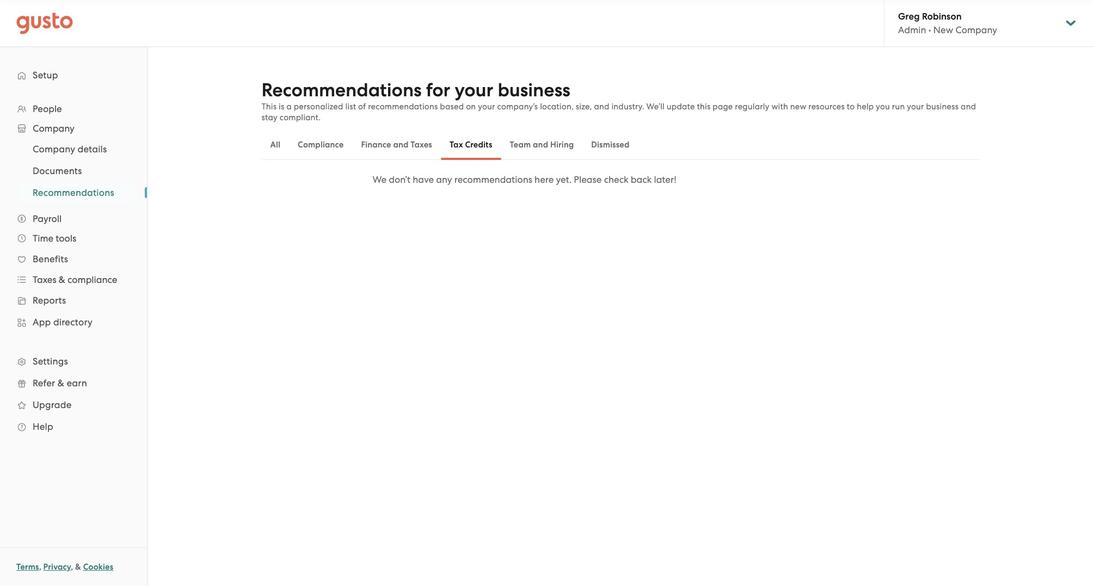 Task type: describe. For each thing, give the bounding box(es) containing it.
taxes & compliance button
[[11, 270, 136, 290]]

your up on
[[455, 79, 493, 101]]

upgrade link
[[11, 395, 136, 415]]

credits
[[465, 140, 492, 150]]

you
[[876, 102, 890, 112]]

check
[[604, 174, 629, 185]]

•
[[929, 24, 931, 35]]

all button
[[262, 132, 289, 158]]

team
[[510, 140, 531, 150]]

update
[[667, 102, 695, 112]]

all
[[270, 140, 280, 150]]

settings
[[33, 356, 68, 367]]

gusto navigation element
[[0, 47, 147, 455]]

list containing company details
[[0, 138, 147, 204]]

reports
[[33, 295, 66, 306]]

new
[[934, 24, 953, 35]]

industry.
[[612, 102, 644, 112]]

later!
[[654, 174, 676, 185]]

greg robinson admin • new company
[[898, 11, 997, 35]]

run
[[892, 102, 905, 112]]

personalized
[[294, 102, 343, 112]]

yet.
[[556, 174, 572, 185]]

tax
[[450, 140, 463, 150]]

2 vertical spatial &
[[75, 562, 81, 572]]

hiring
[[550, 140, 574, 150]]

this
[[697, 102, 711, 112]]

settings link
[[11, 352, 136, 371]]

taxes inside taxes & compliance dropdown button
[[33, 274, 56, 285]]

recommendations link
[[20, 183, 136, 203]]

refer
[[33, 378, 55, 389]]

admin
[[898, 24, 926, 35]]

company's
[[497, 102, 538, 112]]

privacy
[[43, 562, 71, 572]]

recommendations for recommendations for your business this is a personalized list of recommendations based on your company's location, size, and industry. we'll update this page regularly with new resources to help you run your business and stay compliant.
[[262, 79, 422, 101]]

we'll
[[646, 102, 665, 112]]

with
[[772, 102, 788, 112]]

1 vertical spatial business
[[926, 102, 959, 112]]

recommendations for your business this is a personalized list of recommendations based on your company's location, size, and industry. we'll update this page regularly with new resources to help you run your business and stay compliant.
[[262, 79, 976, 122]]

robinson
[[922, 11, 962, 22]]

recommendation categories for your business tab list
[[262, 130, 980, 160]]

page
[[713, 102, 733, 112]]

directory
[[53, 317, 93, 328]]

company details
[[33, 144, 107, 155]]

refer & earn link
[[11, 373, 136, 393]]

setup
[[33, 70, 58, 81]]

greg
[[898, 11, 920, 22]]

dismissed
[[591, 140, 630, 150]]

here
[[535, 174, 554, 185]]

benefits
[[33, 254, 68, 265]]

compliance
[[298, 140, 344, 150]]

stay
[[262, 113, 278, 122]]

tax credits button
[[441, 132, 501, 158]]

team and hiring button
[[501, 132, 583, 158]]

1 vertical spatial recommendations
[[454, 174, 532, 185]]

new
[[790, 102, 807, 112]]

compliance
[[68, 274, 117, 285]]

list
[[345, 102, 356, 112]]

we don't have any recommendations here yet. please check back later!
[[373, 174, 676, 185]]

app directory
[[33, 317, 93, 328]]

taxes & compliance
[[33, 274, 117, 285]]

& for earn
[[58, 378, 64, 389]]

your right run at the right top of page
[[907, 102, 924, 112]]

company inside greg robinson admin • new company
[[956, 24, 997, 35]]

help
[[857, 102, 874, 112]]

people button
[[11, 99, 136, 119]]

please
[[574, 174, 602, 185]]

setup link
[[11, 65, 136, 85]]

based
[[440, 102, 464, 112]]

app
[[33, 317, 51, 328]]

of
[[358, 102, 366, 112]]

compliant.
[[280, 113, 321, 122]]



Task type: locate. For each thing, give the bounding box(es) containing it.
finance and taxes
[[361, 140, 432, 150]]

details
[[78, 144, 107, 155]]

0 vertical spatial business
[[498, 79, 570, 101]]

recommendations inside recommendations for your business this is a personalized list of recommendations based on your company's location, size, and industry. we'll update this page regularly with new resources to help you run your business and stay compliant.
[[368, 102, 438, 112]]

company up documents
[[33, 144, 75, 155]]

0 horizontal spatial ,
[[39, 562, 41, 572]]

company for company details
[[33, 144, 75, 155]]

company right new
[[956, 24, 997, 35]]

tax credits
[[450, 140, 492, 150]]

cookies button
[[83, 561, 113, 574]]

company inside dropdown button
[[33, 123, 74, 134]]

recommendations down credits
[[454, 174, 532, 185]]

refer & earn
[[33, 378, 87, 389]]

a
[[286, 102, 292, 112]]

reports link
[[11, 291, 136, 310]]

recommendations up finance and taxes
[[368, 102, 438, 112]]

1 vertical spatial &
[[58, 378, 64, 389]]

2 , from the left
[[71, 562, 73, 572]]

terms , privacy , & cookies
[[16, 562, 113, 572]]

list containing people
[[0, 99, 147, 438]]

0 vertical spatial taxes
[[411, 140, 432, 150]]

time
[[33, 233, 53, 244]]

recommendations inside recommendations for your business this is a personalized list of recommendations based on your company's location, size, and industry. we'll update this page regularly with new resources to help you run your business and stay compliant.
[[262, 79, 422, 101]]

recommendations
[[262, 79, 422, 101], [33, 187, 114, 198]]

we
[[373, 174, 387, 185]]

help link
[[11, 417, 136, 437]]

taxes
[[411, 140, 432, 150], [33, 274, 56, 285]]

privacy link
[[43, 562, 71, 572]]

0 horizontal spatial recommendations
[[33, 187, 114, 198]]

& down benefits link
[[59, 274, 65, 285]]

finance and taxes button
[[352, 132, 441, 158]]

0 vertical spatial recommendations
[[262, 79, 422, 101]]

1 horizontal spatial ,
[[71, 562, 73, 572]]

tools
[[56, 233, 76, 244]]

business
[[498, 79, 570, 101], [926, 102, 959, 112]]

company button
[[11, 119, 136, 138]]

cookies
[[83, 562, 113, 572]]

recommendations up list
[[262, 79, 422, 101]]

for
[[426, 79, 450, 101]]

documents link
[[20, 161, 136, 181]]

& inside 'link'
[[58, 378, 64, 389]]

& for compliance
[[59, 274, 65, 285]]

resources
[[809, 102, 845, 112]]

payroll
[[33, 213, 62, 224]]

terms
[[16, 562, 39, 572]]

company down people
[[33, 123, 74, 134]]

1 vertical spatial recommendations
[[33, 187, 114, 198]]

back
[[631, 174, 652, 185]]

taxes up reports
[[33, 274, 56, 285]]

this
[[262, 102, 277, 112]]

on
[[466, 102, 476, 112]]

earn
[[67, 378, 87, 389]]

regularly
[[735, 102, 770, 112]]

1 list from the top
[[0, 99, 147, 438]]

& inside dropdown button
[[59, 274, 65, 285]]

1 vertical spatial taxes
[[33, 274, 56, 285]]

0 horizontal spatial business
[[498, 79, 570, 101]]

have
[[413, 174, 434, 185]]

location,
[[540, 102, 574, 112]]

compliance button
[[289, 132, 352, 158]]

1 horizontal spatial recommendations
[[454, 174, 532, 185]]

0 vertical spatial recommendations
[[368, 102, 438, 112]]

home image
[[16, 12, 73, 34]]

upgrade
[[33, 400, 72, 410]]

company
[[956, 24, 997, 35], [33, 123, 74, 134], [33, 144, 75, 155]]

1 , from the left
[[39, 562, 41, 572]]

any
[[436, 174, 452, 185]]

recommendations down documents link at the top left of page
[[33, 187, 114, 198]]

documents
[[33, 165, 82, 176]]

recommendations for recommendations
[[33, 187, 114, 198]]

taxes inside the finance and taxes button
[[411, 140, 432, 150]]

is
[[279, 102, 284, 112]]

benefits link
[[11, 249, 136, 269]]

, left the privacy
[[39, 562, 41, 572]]

taxes up have
[[411, 140, 432, 150]]

1 horizontal spatial taxes
[[411, 140, 432, 150]]

business right run at the right top of page
[[926, 102, 959, 112]]

don't
[[389, 174, 410, 185]]

&
[[59, 274, 65, 285], [58, 378, 64, 389], [75, 562, 81, 572]]

2 vertical spatial company
[[33, 144, 75, 155]]

team and hiring
[[510, 140, 574, 150]]

1 horizontal spatial recommendations
[[262, 79, 422, 101]]

2 list from the top
[[0, 138, 147, 204]]

terms link
[[16, 562, 39, 572]]

business up company's
[[498, 79, 570, 101]]

1 horizontal spatial business
[[926, 102, 959, 112]]

0 horizontal spatial taxes
[[33, 274, 56, 285]]

0 horizontal spatial recommendations
[[368, 102, 438, 112]]

your right on
[[478, 102, 495, 112]]

size,
[[576, 102, 592, 112]]

& left earn
[[58, 378, 64, 389]]

time tools
[[33, 233, 76, 244]]

, left cookies button
[[71, 562, 73, 572]]

finance
[[361, 140, 391, 150]]

to
[[847, 102, 855, 112]]

,
[[39, 562, 41, 572], [71, 562, 73, 572]]

0 vertical spatial company
[[956, 24, 997, 35]]

app directory link
[[11, 312, 136, 332]]

help
[[33, 421, 53, 432]]

recommendations inside list
[[33, 187, 114, 198]]

dismissed button
[[583, 132, 638, 158]]

& left cookies button
[[75, 562, 81, 572]]

people
[[33, 103, 62, 114]]

company details link
[[20, 139, 136, 159]]

list
[[0, 99, 147, 438], [0, 138, 147, 204]]

company for company
[[33, 123, 74, 134]]

payroll button
[[11, 209, 136, 229]]

1 vertical spatial company
[[33, 123, 74, 134]]

your
[[455, 79, 493, 101], [478, 102, 495, 112], [907, 102, 924, 112]]

0 vertical spatial &
[[59, 274, 65, 285]]



Task type: vqa. For each thing, say whether or not it's contained in the screenshot.
Authorization
no



